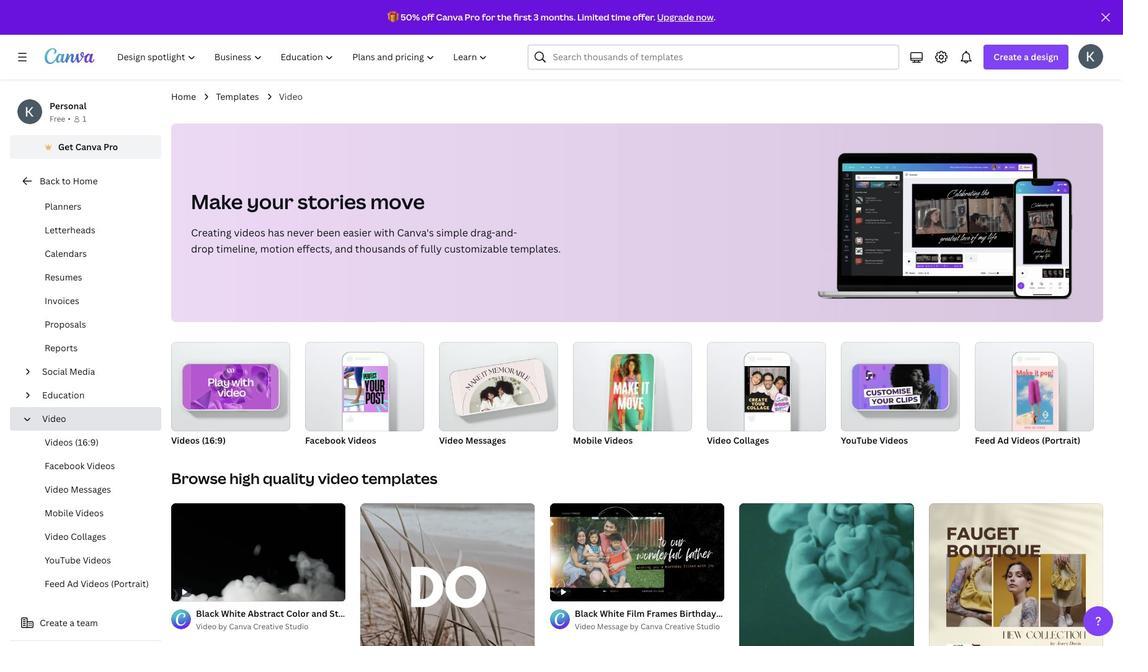 Task type: vqa. For each thing, say whether or not it's contained in the screenshot.
Calendars
yes



Task type: describe. For each thing, give the bounding box(es) containing it.
film
[[627, 608, 645, 620]]

free •
[[50, 114, 71, 124]]

back to home
[[40, 175, 98, 187]]

been
[[317, 226, 341, 240]]

🎁
[[388, 11, 399, 23]]

1 vertical spatial (portrait)
[[111, 578, 149, 590]]

back
[[40, 175, 60, 187]]

offer.
[[633, 11, 656, 23]]

birthday
[[680, 608, 717, 620]]

never
[[287, 226, 314, 240]]

calendars
[[45, 248, 87, 259]]

upgrade now button
[[658, 11, 714, 23]]

•
[[68, 114, 71, 124]]

browse high quality video templates
[[171, 468, 438, 488]]

black white abstract color and style video background video by canva creative studio
[[196, 608, 430, 632]]

upgrade
[[658, 11, 695, 23]]

1 vertical spatial message
[[598, 621, 628, 632]]

1 horizontal spatial feed
[[976, 434, 996, 446]]

1 vertical spatial youtube videos
[[45, 554, 111, 566]]

proposals
[[45, 318, 86, 330]]

fully
[[421, 242, 442, 256]]

education
[[42, 389, 85, 401]]

1 horizontal spatial pro
[[465, 11, 480, 23]]

and inside black white abstract color and style video background video by canva creative studio
[[312, 608, 328, 620]]

feed ad videos (portrait) link for video collages link corresponding to video messages link to the right
[[976, 342, 1095, 449]]

facebook videos link for the bottommost video messages link
[[20, 454, 161, 478]]

resumes
[[45, 271, 82, 283]]

team
[[77, 617, 98, 629]]

1 horizontal spatial videos (16:9)
[[171, 434, 226, 446]]

youtube videos link for feed ad videos (portrait) link corresponding to video collages link corresponding to video messages link to the right
[[842, 342, 961, 449]]

0 vertical spatial ad
[[998, 434, 1010, 446]]

50%
[[401, 11, 420, 23]]

canva inside 'black white film frames birthday video message video message by canva creative studio'
[[641, 621, 663, 632]]

top level navigation element
[[109, 45, 499, 70]]

get canva pro
[[58, 141, 118, 153]]

0 vertical spatial collages
[[734, 434, 770, 446]]

has
[[268, 226, 285, 240]]

abstract
[[248, 608, 284, 620]]

0 horizontal spatial videos (16:9)
[[45, 436, 99, 448]]

months.
[[541, 11, 576, 23]]

personal
[[50, 100, 87, 112]]

stories
[[298, 188, 367, 215]]

get canva pro button
[[10, 135, 161, 159]]

video message by canva creative studio link
[[575, 621, 725, 633]]

black white film frames birthday video message video message by canva creative studio
[[575, 608, 782, 632]]

create a team button
[[10, 611, 161, 636]]

letterheads link
[[20, 218, 161, 242]]

reports link
[[20, 336, 161, 360]]

1
[[82, 114, 86, 124]]

0 vertical spatial mobile videos
[[573, 434, 633, 446]]

0 horizontal spatial ad
[[67, 578, 79, 590]]

videos
[[234, 226, 266, 240]]

move
[[371, 188, 425, 215]]

black white abstract color and style video background link
[[196, 607, 430, 621]]

0 horizontal spatial video collages
[[45, 531, 106, 542]]

1 vertical spatial video messages link
[[20, 478, 161, 501]]

letterheads
[[45, 224, 95, 236]]

videos (16:9) link for video messages link to the right
[[171, 342, 290, 449]]

time
[[612, 11, 631, 23]]

social
[[42, 366, 67, 377]]

reports
[[45, 342, 78, 354]]

0 horizontal spatial facebook videos
[[45, 460, 115, 472]]

first
[[514, 11, 532, 23]]

creative for color
[[253, 621, 283, 632]]

home link
[[171, 90, 196, 104]]

limited
[[578, 11, 610, 23]]

0 horizontal spatial mobile videos
[[45, 507, 104, 519]]

create for create a team
[[40, 617, 68, 629]]

canva's
[[397, 226, 434, 240]]

3
[[534, 11, 539, 23]]

customizable
[[445, 242, 508, 256]]

proposals link
[[20, 313, 161, 336]]

to
[[62, 175, 71, 187]]

make your stories move image
[[806, 124, 1104, 322]]

feed ad videos (portrait) link for the bottommost video messages link video collages link
[[20, 572, 161, 596]]

create a design button
[[985, 45, 1069, 70]]

templates
[[362, 468, 438, 488]]

free
[[50, 114, 65, 124]]

background
[[380, 608, 430, 620]]

videos (16:9) link for the bottommost video messages link
[[20, 431, 161, 454]]

0 vertical spatial (portrait)
[[1043, 434, 1081, 446]]

🎁 50% off canva pro for the first 3 months. limited time offer. upgrade now .
[[388, 11, 716, 23]]

quality
[[263, 468, 315, 488]]

of
[[408, 242, 418, 256]]

.
[[714, 11, 716, 23]]

white for film
[[600, 608, 625, 620]]

simple
[[437, 226, 468, 240]]

for
[[482, 11, 496, 23]]

1 horizontal spatial message
[[745, 608, 782, 620]]

home inside back to home link
[[73, 175, 98, 187]]

canva inside button
[[75, 141, 102, 153]]

planners
[[45, 200, 81, 212]]

get
[[58, 141, 73, 153]]

resumes link
[[20, 266, 161, 289]]

creating videos has never been easier with canva's simple drag-and- drop timeline, motion effects, and thousands of fully customizable templates.
[[191, 226, 561, 256]]

with
[[374, 226, 395, 240]]

pro inside button
[[104, 141, 118, 153]]

make your stories move
[[191, 188, 425, 215]]

motion
[[260, 242, 295, 256]]

off
[[422, 11, 435, 23]]

planners link
[[20, 195, 161, 218]]

media
[[70, 366, 95, 377]]



Task type: locate. For each thing, give the bounding box(es) containing it.
browse
[[171, 468, 227, 488]]

messages
[[466, 434, 506, 446], [71, 483, 111, 495]]

0 horizontal spatial facebook
[[45, 460, 85, 472]]

0 horizontal spatial facebook videos link
[[20, 454, 161, 478]]

0 vertical spatial youtube videos
[[842, 434, 909, 446]]

videos (16:9) up browse
[[171, 434, 226, 446]]

video collages
[[707, 434, 770, 446], [45, 531, 106, 542]]

studio down color
[[285, 621, 309, 632]]

video messages
[[439, 434, 506, 446], [45, 483, 111, 495]]

mobile videos link for video collages link corresponding to video messages link to the right
[[573, 342, 693, 449]]

1 horizontal spatial facebook
[[305, 434, 346, 446]]

and down easier
[[335, 242, 353, 256]]

pro left for at top
[[465, 11, 480, 23]]

creative inside black white abstract color and style video background video by canva creative studio
[[253, 621, 283, 632]]

facebook videos link for video messages link to the right
[[305, 342, 424, 449]]

white inside 'black white film frames birthday video message video message by canva creative studio'
[[600, 608, 625, 620]]

feed ad videos (portrait) link
[[976, 342, 1095, 449], [20, 572, 161, 596]]

video image
[[171, 342, 290, 431], [191, 364, 271, 410]]

2 white from the left
[[600, 608, 625, 620]]

1 creative from the left
[[253, 621, 283, 632]]

1 horizontal spatial mobile videos
[[573, 434, 633, 446]]

frames
[[647, 608, 678, 620]]

social media link
[[37, 360, 154, 384]]

1 vertical spatial mobile videos
[[45, 507, 104, 519]]

white left film
[[600, 608, 625, 620]]

black inside black white abstract color and style video background video by canva creative studio
[[196, 608, 219, 620]]

white left abstract
[[221, 608, 246, 620]]

0 horizontal spatial mobile
[[45, 507, 73, 519]]

studio inside black white abstract color and style video background video by canva creative studio
[[285, 621, 309, 632]]

black white film frames birthday video message link
[[575, 607, 782, 621]]

video by canva creative studio link
[[196, 621, 346, 633]]

black inside 'black white film frames birthday video message video message by canva creative studio'
[[575, 608, 598, 620]]

0 vertical spatial and
[[335, 242, 353, 256]]

facebook video image
[[305, 342, 424, 431], [343, 366, 388, 412]]

invoices link
[[20, 289, 161, 313]]

(portrait)
[[1043, 434, 1081, 446], [111, 578, 149, 590]]

and-
[[496, 226, 517, 240]]

black left abstract
[[196, 608, 219, 620]]

style
[[330, 608, 351, 620]]

mobile videos link
[[573, 342, 693, 449], [20, 501, 161, 525]]

1 horizontal spatial a
[[1025, 51, 1030, 63]]

1 horizontal spatial mobile
[[573, 434, 603, 446]]

thousands
[[356, 242, 406, 256]]

0 horizontal spatial a
[[70, 617, 75, 629]]

0 horizontal spatial (16:9)
[[75, 436, 99, 448]]

0 vertical spatial youtube
[[842, 434, 878, 446]]

creative inside 'black white film frames birthday video message video message by canva creative studio'
[[665, 621, 695, 632]]

and inside the creating videos has never been easier with canva's simple drag-and- drop timeline, motion effects, and thousands of fully customizable templates.
[[335, 242, 353, 256]]

white inside black white abstract color and style video background video by canva creative studio
[[221, 608, 246, 620]]

None search field
[[528, 45, 900, 70]]

and left style
[[312, 608, 328, 620]]

youtube video image
[[842, 342, 961, 431], [861, 364, 942, 410]]

white for abstract
[[221, 608, 246, 620]]

create inside dropdown button
[[994, 51, 1023, 63]]

0 horizontal spatial mobile videos link
[[20, 501, 161, 525]]

video messages link
[[439, 342, 559, 449], [20, 478, 161, 501]]

drop
[[191, 242, 214, 256]]

canva down abstract
[[229, 621, 251, 632]]

video
[[318, 468, 359, 488]]

0 horizontal spatial create
[[40, 617, 68, 629]]

create a team
[[40, 617, 98, 629]]

1 vertical spatial youtube videos link
[[20, 549, 161, 572]]

(16:9) up browse
[[202, 434, 226, 446]]

facebook videos link
[[305, 342, 424, 449], [20, 454, 161, 478]]

ad
[[998, 434, 1010, 446], [67, 578, 79, 590]]

now
[[696, 11, 714, 23]]

studio inside 'black white film frames birthday video message video message by canva creative studio'
[[697, 621, 721, 632]]

1 horizontal spatial feed ad videos (portrait) link
[[976, 342, 1095, 449]]

1 horizontal spatial by
[[630, 621, 639, 632]]

1 vertical spatial facebook videos link
[[20, 454, 161, 478]]

0 vertical spatial a
[[1025, 51, 1030, 63]]

1 studio from the left
[[285, 621, 309, 632]]

video message image
[[439, 342, 559, 431], [457, 359, 541, 415]]

black for black white abstract color and style video background
[[196, 608, 219, 620]]

studio
[[285, 621, 309, 632], [697, 621, 721, 632]]

2 studio from the left
[[697, 621, 721, 632]]

invoices
[[45, 295, 79, 307]]

1 horizontal spatial (portrait)
[[1043, 434, 1081, 446]]

0 horizontal spatial message
[[598, 621, 628, 632]]

1 horizontal spatial youtube videos
[[842, 434, 909, 446]]

by inside black white abstract color and style video background video by canva creative studio
[[218, 621, 227, 632]]

create for create a design
[[994, 51, 1023, 63]]

by for film
[[630, 621, 639, 632]]

1 horizontal spatial mobile videos link
[[573, 342, 693, 449]]

youtube videos
[[842, 434, 909, 446], [45, 554, 111, 566]]

1 vertical spatial messages
[[71, 483, 111, 495]]

1 vertical spatial home
[[73, 175, 98, 187]]

message
[[745, 608, 782, 620], [598, 621, 628, 632]]

1 horizontal spatial ad
[[998, 434, 1010, 446]]

1 horizontal spatial video collages link
[[707, 342, 827, 449]]

0 vertical spatial video messages
[[439, 434, 506, 446]]

(16:9) down education link
[[75, 436, 99, 448]]

youtube
[[842, 434, 878, 446], [45, 554, 81, 566]]

0 horizontal spatial youtube videos link
[[20, 549, 161, 572]]

0 vertical spatial mobile videos link
[[573, 342, 693, 449]]

create a design
[[994, 51, 1059, 63]]

youtube videos link for feed ad videos (portrait) link related to the bottommost video messages link video collages link
[[20, 549, 161, 572]]

0 horizontal spatial feed ad videos (portrait)
[[45, 578, 149, 590]]

video collage image
[[707, 342, 827, 431], [745, 366, 791, 412]]

0 vertical spatial feed ad videos (portrait)
[[976, 434, 1081, 446]]

0 vertical spatial pro
[[465, 11, 480, 23]]

creative
[[253, 621, 283, 632], [665, 621, 695, 632]]

1 vertical spatial mobile
[[45, 507, 73, 519]]

1 horizontal spatial (16:9)
[[202, 434, 226, 446]]

templates link
[[216, 90, 259, 104]]

create left design
[[994, 51, 1023, 63]]

home right to at the top of page
[[73, 175, 98, 187]]

social media
[[42, 366, 95, 377]]

0 vertical spatial feed ad videos (portrait) link
[[976, 342, 1095, 449]]

1 vertical spatial video collages link
[[20, 525, 161, 549]]

mobile video image
[[573, 342, 693, 431], [608, 354, 655, 439]]

studio down birthday
[[697, 621, 721, 632]]

color
[[286, 608, 310, 620]]

1 vertical spatial video collages
[[45, 531, 106, 542]]

0 vertical spatial feed
[[976, 434, 996, 446]]

1 vertical spatial mobile videos link
[[20, 501, 161, 525]]

0 horizontal spatial videos (16:9) link
[[20, 431, 161, 454]]

templates
[[216, 91, 259, 102]]

education link
[[37, 384, 154, 407]]

and
[[335, 242, 353, 256], [312, 608, 328, 620]]

0 horizontal spatial pro
[[104, 141, 118, 153]]

effects,
[[297, 242, 333, 256]]

0 vertical spatial message
[[745, 608, 782, 620]]

0 vertical spatial facebook
[[305, 434, 346, 446]]

the
[[497, 11, 512, 23]]

feed
[[976, 434, 996, 446], [45, 578, 65, 590]]

mobile
[[573, 434, 603, 446], [45, 507, 73, 519]]

a left design
[[1025, 51, 1030, 63]]

0 horizontal spatial white
[[221, 608, 246, 620]]

1 vertical spatial feed ad videos (portrait)
[[45, 578, 149, 590]]

1 horizontal spatial create
[[994, 51, 1023, 63]]

0 horizontal spatial and
[[312, 608, 328, 620]]

1 horizontal spatial facebook videos
[[305, 434, 377, 446]]

design
[[1032, 51, 1059, 63]]

0 horizontal spatial youtube videos
[[45, 554, 111, 566]]

a inside dropdown button
[[1025, 51, 1030, 63]]

0 horizontal spatial youtube
[[45, 554, 81, 566]]

black for black white film frames birthday video message
[[575, 608, 598, 620]]

creative down 'black white film frames birthday video message' link
[[665, 621, 695, 632]]

videos (16:9) down education
[[45, 436, 99, 448]]

create left team
[[40, 617, 68, 629]]

1 vertical spatial facebook videos
[[45, 460, 115, 472]]

create
[[994, 51, 1023, 63], [40, 617, 68, 629]]

canva inside black white abstract color and style video background video by canva creative studio
[[229, 621, 251, 632]]

0 horizontal spatial video messages link
[[20, 478, 161, 501]]

youtube videos link
[[842, 342, 961, 449], [20, 549, 161, 572]]

black left film
[[575, 608, 598, 620]]

create inside button
[[40, 617, 68, 629]]

creative down abstract
[[253, 621, 283, 632]]

1 horizontal spatial video collages
[[707, 434, 770, 446]]

pro up back to home link on the top left
[[104, 141, 118, 153]]

1 horizontal spatial video messages link
[[439, 342, 559, 449]]

1 horizontal spatial youtube
[[842, 434, 878, 446]]

0 vertical spatial mobile
[[573, 434, 603, 446]]

studio for and
[[285, 621, 309, 632]]

0 horizontal spatial video messages
[[45, 483, 111, 495]]

a for design
[[1025, 51, 1030, 63]]

0 vertical spatial youtube videos link
[[842, 342, 961, 449]]

1 vertical spatial feed
[[45, 578, 65, 590]]

timeline,
[[216, 242, 258, 256]]

1 horizontal spatial video messages
[[439, 434, 506, 446]]

0 horizontal spatial studio
[[285, 621, 309, 632]]

0 vertical spatial create
[[994, 51, 1023, 63]]

by
[[218, 621, 227, 632], [630, 621, 639, 632]]

make
[[191, 188, 243, 215]]

canva right off
[[436, 11, 463, 23]]

mobile videos link for the bottommost video messages link video collages link
[[20, 501, 161, 525]]

1 vertical spatial collages
[[71, 531, 106, 542]]

1 horizontal spatial feed ad videos (portrait)
[[976, 434, 1081, 446]]

1 vertical spatial pro
[[104, 141, 118, 153]]

a left team
[[70, 617, 75, 629]]

0 horizontal spatial black
[[196, 608, 219, 620]]

pro
[[465, 11, 480, 23], [104, 141, 118, 153]]

feed ad video (portrait) image
[[976, 342, 1095, 431], [1013, 366, 1059, 431]]

0 horizontal spatial video collages link
[[20, 525, 161, 549]]

2 by from the left
[[630, 621, 639, 632]]

(16:9)
[[202, 434, 226, 446], [75, 436, 99, 448]]

calendars link
[[20, 242, 161, 266]]

canva right get
[[75, 141, 102, 153]]

creative for frames
[[665, 621, 695, 632]]

0 vertical spatial messages
[[466, 434, 506, 446]]

0 horizontal spatial messages
[[71, 483, 111, 495]]

feed ad videos (portrait)
[[976, 434, 1081, 446], [45, 578, 149, 590]]

2 black from the left
[[575, 608, 598, 620]]

1 horizontal spatial studio
[[697, 621, 721, 632]]

kendall parks image
[[1079, 44, 1104, 69]]

0 horizontal spatial home
[[73, 175, 98, 187]]

1 horizontal spatial creative
[[665, 621, 695, 632]]

creating
[[191, 226, 232, 240]]

0 horizontal spatial (portrait)
[[111, 578, 149, 590]]

canva
[[436, 11, 463, 23], [75, 141, 102, 153], [229, 621, 251, 632], [641, 621, 663, 632]]

high
[[230, 468, 260, 488]]

1 vertical spatial facebook
[[45, 460, 85, 472]]

1 vertical spatial youtube
[[45, 554, 81, 566]]

video collages link for the bottommost video messages link
[[20, 525, 161, 549]]

1 horizontal spatial messages
[[466, 434, 506, 446]]

your
[[247, 188, 294, 215]]

Search search field
[[553, 45, 892, 69]]

a for team
[[70, 617, 75, 629]]

videos (16:9) link
[[171, 342, 290, 449], [20, 431, 161, 454]]

back to home link
[[10, 169, 161, 194]]

0 horizontal spatial by
[[218, 621, 227, 632]]

video collages link for video messages link to the right
[[707, 342, 827, 449]]

0 vertical spatial home
[[171, 91, 196, 102]]

facebook
[[305, 434, 346, 446], [45, 460, 85, 472]]

home left templates
[[171, 91, 196, 102]]

2 creative from the left
[[665, 621, 695, 632]]

1 horizontal spatial home
[[171, 91, 196, 102]]

1 white from the left
[[221, 608, 246, 620]]

canva down frames
[[641, 621, 663, 632]]

by for abstract
[[218, 621, 227, 632]]

studio for birthday
[[697, 621, 721, 632]]

1 horizontal spatial and
[[335, 242, 353, 256]]

a inside button
[[70, 617, 75, 629]]

feed ad video (portrait) image inside feed ad videos (portrait) link
[[1013, 366, 1059, 431]]

0 horizontal spatial collages
[[71, 531, 106, 542]]

0 vertical spatial facebook videos
[[305, 434, 377, 446]]

1 vertical spatial video messages
[[45, 483, 111, 495]]

drag-
[[471, 226, 496, 240]]

0 vertical spatial video collages
[[707, 434, 770, 446]]

1 by from the left
[[218, 621, 227, 632]]

1 horizontal spatial facebook videos link
[[305, 342, 424, 449]]

1 black from the left
[[196, 608, 219, 620]]

by inside 'black white film frames birthday video message video message by canva creative studio'
[[630, 621, 639, 632]]



